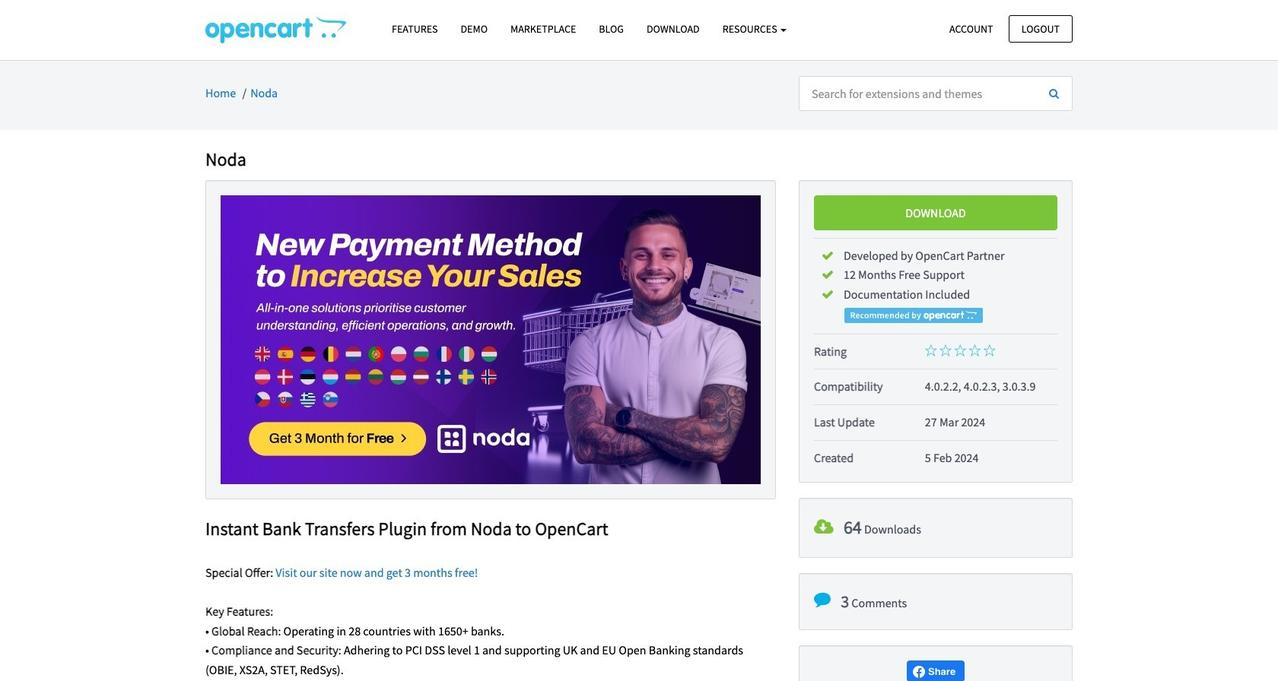 Task type: locate. For each thing, give the bounding box(es) containing it.
noda image
[[221, 195, 761, 485]]

2 horizontal spatial star light o image
[[969, 344, 981, 357]]

3 star light o image from the left
[[969, 344, 981, 357]]

search image
[[1049, 88, 1059, 99]]

0 horizontal spatial star light o image
[[940, 344, 952, 357]]

2 star light o image from the left
[[984, 344, 996, 357]]

0 horizontal spatial star light o image
[[925, 344, 937, 357]]

1 horizontal spatial star light o image
[[984, 344, 996, 357]]

star light o image
[[925, 344, 937, 357], [954, 344, 966, 357], [969, 344, 981, 357]]

1 horizontal spatial star light o image
[[954, 344, 966, 357]]

2 star light o image from the left
[[954, 344, 966, 357]]

cloud download image
[[814, 518, 834, 537]]

star light o image
[[940, 344, 952, 357], [984, 344, 996, 357]]



Task type: describe. For each thing, give the bounding box(es) containing it.
Search for extensions and themes text field
[[799, 76, 1037, 111]]

1 star light o image from the left
[[925, 344, 937, 357]]

opencart - noda image
[[205, 16, 346, 43]]

1 star light o image from the left
[[940, 344, 952, 357]]

comment image
[[814, 592, 831, 608]]



Task type: vqa. For each thing, say whether or not it's contained in the screenshot.
3rd star light o image from right
yes



